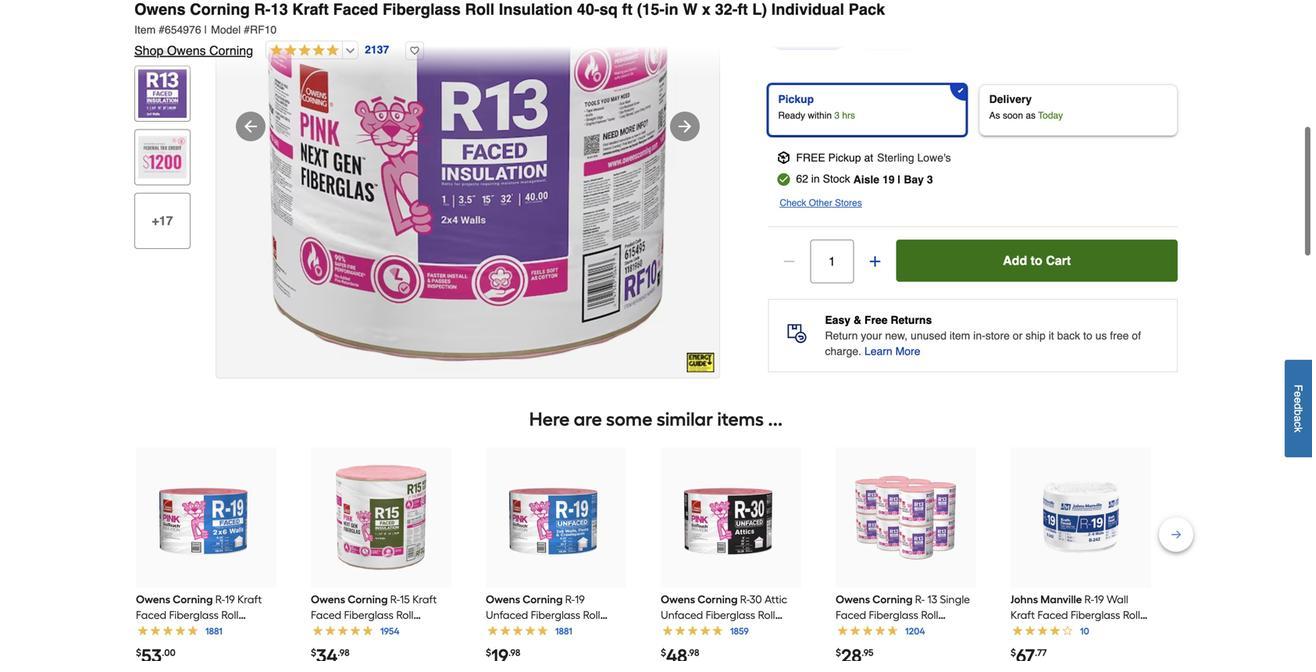 Task type: vqa. For each thing, say whether or not it's contained in the screenshot.
to
yes



Task type: describe. For each thing, give the bounding box(es) containing it.
charge.
[[825, 345, 862, 358]]

pickup image
[[778, 151, 790, 164]]

w
[[683, 0, 698, 18]]

$ for owens corning link related to owens corning r- 13 single faced fiberglass roll insulation 40-sq ft (15-in w x 32-ft l) individual pack image
[[836, 648, 841, 659]]

&
[[854, 314, 862, 326]]

in inside 62 in stock aisle 19 | bay 3
[[812, 172, 820, 185]]

some
[[606, 408, 653, 431]]

item number 6 5 4 9 7 6 and model number r f 1 0 element
[[134, 22, 1178, 38]]

owens corning  #rf10 - thumbnail3 image
[[138, 133, 187, 181]]

Stepper number input field with increment and decrement buttons number field
[[810, 240, 854, 283]]

2137
[[365, 43, 389, 56]]

.77
[[1035, 648, 1047, 659]]

energy guide image
[[687, 353, 714, 373]]

back
[[1058, 330, 1081, 342]]

owens corning r-15 kraft faced fiberglass roll insulation 30-sq ft (15-in w x 24-ft l) individual pack image
[[325, 462, 438, 574]]

...
[[768, 408, 783, 431]]

item
[[134, 23, 156, 36]]

check other stores
[[780, 197, 862, 208]]

.98 for owens corning r-15 kraft faced fiberglass roll insulation 30-sq ft (15-in w x 24-ft l) individual pack image
[[338, 648, 350, 659]]

(15-
[[637, 0, 665, 18]]

corning for owens corning r-30 attic unfaced fiberglass roll insulation 31.25-sq ft (15-in w x 25-ft l) individual pack image
[[698, 593, 738, 607]]

shop owens corning
[[134, 43, 253, 58]]

similar
[[657, 408, 713, 431]]

to inside button
[[1031, 253, 1043, 268]]

new,
[[885, 330, 908, 342]]

rf10
[[250, 23, 277, 36]]

4.7 stars image
[[266, 44, 339, 58]]

13
[[271, 0, 288, 18]]

b
[[1293, 410, 1305, 416]]

arrow right image
[[676, 117, 695, 136]]

1 e from the top
[[1293, 392, 1305, 398]]

johns manville r-19 wall kraft faced fiberglass roll insulation 75.07-sq ft (23-in w x 39.16-ft l) individual pack image
[[1025, 462, 1138, 574]]

delivery
[[990, 93, 1032, 105]]

delivery as soon as today
[[990, 93, 1064, 121]]

cart
[[1046, 253, 1071, 268]]

hrs
[[843, 110, 856, 121]]

f e e d b a c k
[[1293, 385, 1305, 433]]

shop
[[134, 43, 164, 58]]

c
[[1293, 422, 1305, 428]]

owens corning  #rf10 - thumbnail2 image
[[138, 69, 187, 118]]

free pickup at sterling lowe's
[[796, 151, 951, 164]]

owens for owens corning r-30 attic unfaced fiberglass roll insulation 31.25-sq ft (15-in w x 25-ft l) individual pack image
[[661, 593, 695, 607]]

manville
[[1041, 593, 1082, 607]]

here are some similar items ... heading
[[134, 404, 1178, 435]]

easy
[[825, 314, 851, 326]]

items
[[718, 408, 764, 431]]

stock
[[823, 172, 851, 185]]

option group containing pickup
[[762, 78, 1184, 142]]

of
[[1132, 330, 1141, 342]]

$ for owens corning link for owens corning r-19 kraft faced fiberglass roll insulation 48.96-sq ft (15-in w x 39.2-ft l) individual pack image
[[136, 648, 141, 659]]

1 ft from the left
[[622, 0, 633, 18]]

owens corning link for owens corning r-19 kraft faced fiberglass roll insulation 48.96-sq ft (15-in w x 39.2-ft l) individual pack image
[[136, 593, 265, 662]]

32-
[[715, 0, 738, 18]]

d
[[1293, 404, 1305, 410]]

johns manville link
[[1011, 593, 1148, 662]]

f
[[1293, 385, 1305, 392]]

$ for johns manville link
[[1011, 648, 1016, 659]]

owens corning link for owens corning r-19 unfaced fiberglass roll insulation 48.96-sq ft (15-in w x 39.2-ft l) individual pack image
[[486, 593, 615, 662]]

your
[[861, 330, 882, 342]]

sq
[[600, 0, 618, 18]]

as
[[990, 110, 1001, 121]]

stores
[[835, 197, 862, 208]]

check other stores button
[[780, 195, 862, 211]]

2 e from the top
[[1293, 398, 1305, 404]]

f e e d b a c k button
[[1285, 360, 1313, 458]]

in-
[[974, 330, 986, 342]]

more
[[896, 345, 921, 358]]

return
[[825, 330, 858, 342]]

654976
[[165, 23, 201, 36]]

19
[[883, 173, 895, 186]]

roll
[[465, 0, 495, 18]]

3 inside 62 in stock aisle 19 | bay 3
[[927, 173, 933, 186]]

corning for owens corning r-15 kraft faced fiberglass roll insulation 30-sq ft (15-in w x 24-ft l) individual pack image
[[348, 593, 388, 607]]

62
[[796, 172, 809, 185]]

| inside 62 in stock aisle 19 | bay 3
[[898, 173, 901, 186]]

pickup inside "pickup ready within 3 hrs"
[[778, 93, 814, 105]]

here are some similar items ...
[[530, 408, 783, 431]]

to inside easy & free returns return your new, unused item in-store or ship it back to us free of charge.
[[1084, 330, 1093, 342]]

+17 button
[[134, 193, 191, 249]]



Task type: locate. For each thing, give the bounding box(es) containing it.
0 horizontal spatial 3
[[835, 110, 840, 121]]

l)
[[753, 0, 767, 18]]

$ for owens corning link related to owens corning r-19 unfaced fiberglass roll insulation 48.96-sq ft (15-in w x 39.2-ft l) individual pack image
[[486, 648, 491, 659]]

1 .98 from the left
[[338, 648, 350, 659]]

1 # from the left
[[159, 23, 165, 36]]

in inside owens corning r-13 kraft faced fiberglass roll insulation 40-sq ft (15-in w x 32-ft l) individual pack item # 654976 | model # rf10
[[665, 0, 679, 18]]

3 left hrs
[[835, 110, 840, 121]]

62 in stock aisle 19 | bay 3
[[796, 172, 933, 186]]

owens
[[134, 0, 186, 18], [167, 43, 206, 58], [136, 593, 170, 607], [311, 593, 345, 607], [486, 593, 520, 607], [661, 593, 695, 607], [836, 593, 870, 607]]

pickup up ready
[[778, 93, 814, 105]]

owens corning r-19 kraft faced fiberglass roll insulation 48.96-sq ft (15-in w x 39.2-ft l) individual pack image
[[150, 462, 263, 574]]

owens corning r-13 kraft faced fiberglass roll insulation 40-sq ft (15-in w x 32-ft l) individual pack item # 654976 | model # rf10
[[134, 0, 885, 36]]

0 horizontal spatial |
[[204, 23, 207, 36]]

$ for owens corning link related to owens corning r-30 attic unfaced fiberglass roll insulation 31.25-sq ft (15-in w x 25-ft l) individual pack image
[[661, 648, 666, 659]]

1 horizontal spatial 3
[[927, 173, 933, 186]]

4 $ from the left
[[661, 648, 666, 659]]

0 vertical spatial in
[[665, 0, 679, 18]]

# right model on the top left of the page
[[244, 23, 250, 36]]

1 vertical spatial pickup
[[829, 151, 861, 164]]

or
[[1013, 330, 1023, 342]]

to right "add"
[[1031, 253, 1043, 268]]

today
[[1039, 110, 1064, 121]]

3 right the bay
[[927, 173, 933, 186]]

corning for owens corning r-19 unfaced fiberglass roll insulation 48.96-sq ft (15-in w x 39.2-ft l) individual pack image
[[523, 593, 563, 607]]

ft right sq
[[622, 0, 633, 18]]

at
[[864, 151, 874, 164]]

.98 for owens corning r-19 unfaced fiberglass roll insulation 48.96-sq ft (15-in w x 39.2-ft l) individual pack image
[[509, 648, 521, 659]]

| inside owens corning r-13 kraft faced fiberglass roll insulation 40-sq ft (15-in w x 32-ft l) individual pack item # 654976 | model # rf10
[[204, 23, 207, 36]]

0 vertical spatial |
[[204, 23, 207, 36]]

1 vertical spatial in
[[812, 172, 820, 185]]

| right 19
[[898, 173, 901, 186]]

johns
[[1011, 593, 1039, 607]]

2 .98 from the left
[[509, 648, 521, 659]]

ft
[[622, 0, 633, 18], [738, 0, 748, 18]]

free
[[865, 314, 888, 326]]

1 vertical spatial to
[[1084, 330, 1093, 342]]

owens corning for owens corning r-19 kraft faced fiberglass roll insulation 48.96-sq ft (15-in w x 39.2-ft l) individual pack image
[[136, 593, 213, 607]]

$
[[136, 648, 141, 659], [311, 648, 316, 659], [486, 648, 491, 659], [661, 648, 666, 659], [836, 648, 841, 659], [1011, 648, 1016, 659]]

check circle filled image
[[778, 173, 790, 186]]

0 horizontal spatial #
[[159, 23, 165, 36]]

check
[[780, 197, 807, 208]]

owens corning link for owens corning r- 13 single faced fiberglass roll insulation 40-sq ft (15-in w x 32-ft l) individual pack image
[[836, 593, 975, 653]]

store
[[986, 330, 1010, 342]]

.98 for owens corning r-30 attic unfaced fiberglass roll insulation 31.25-sq ft (15-in w x 25-ft l) individual pack image
[[688, 648, 700, 659]]

| left model on the top left of the page
[[204, 23, 207, 36]]

heart outline image
[[406, 41, 424, 60]]

minus image
[[782, 254, 797, 269]]

k
[[1293, 428, 1305, 433]]

0 horizontal spatial in
[[665, 0, 679, 18]]

5 $ from the left
[[836, 648, 841, 659]]

1 $ from the left
[[136, 648, 141, 659]]

6 $ from the left
[[1011, 648, 1016, 659]]

2 horizontal spatial .98
[[688, 648, 700, 659]]

1 owens corning from the left
[[136, 593, 213, 607]]

lowe's
[[918, 151, 951, 164]]

.98
[[338, 648, 350, 659], [509, 648, 521, 659], [688, 648, 700, 659]]

x
[[702, 0, 711, 18]]

kraft
[[292, 0, 329, 18]]

4 owens corning link from the left
[[661, 593, 795, 653]]

$ for owens corning link related to owens corning r-15 kraft faced fiberglass roll insulation 30-sq ft (15-in w x 24-ft l) individual pack image
[[311, 648, 316, 659]]

in left w
[[665, 0, 679, 18]]

2 # from the left
[[244, 23, 250, 36]]

3 .98 from the left
[[688, 648, 700, 659]]

arrow left image
[[241, 117, 260, 136]]

1 horizontal spatial pickup
[[829, 151, 861, 164]]

option group
[[762, 78, 1184, 142]]

corning inside owens corning r-13 kraft faced fiberglass roll insulation 40-sq ft (15-in w x 32-ft l) individual pack item # 654976 | model # rf10
[[190, 0, 250, 18]]

3 inside "pickup ready within 3 hrs"
[[835, 110, 840, 121]]

1 vertical spatial |
[[898, 173, 901, 186]]

corning
[[190, 0, 250, 18], [209, 43, 253, 58], [173, 593, 213, 607], [348, 593, 388, 607], [523, 593, 563, 607], [698, 593, 738, 607], [873, 593, 913, 607]]

corning for owens corning r- 13 single faced fiberglass roll insulation 40-sq ft (15-in w x 32-ft l) individual pack image
[[873, 593, 913, 607]]

to
[[1031, 253, 1043, 268], [1084, 330, 1093, 342]]

soon
[[1003, 110, 1024, 121]]

1 horizontal spatial ft
[[738, 0, 748, 18]]

owens corning link for owens corning r-15 kraft faced fiberglass roll insulation 30-sq ft (15-in w x 24-ft l) individual pack image
[[311, 593, 449, 653]]

3 owens corning link from the left
[[486, 593, 615, 662]]

pickup up stock
[[829, 151, 861, 164]]

2 $ from the left
[[311, 648, 316, 659]]

0 horizontal spatial .98
[[338, 648, 350, 659]]

# right item
[[159, 23, 165, 36]]

#
[[159, 23, 165, 36], [244, 23, 250, 36]]

2 ft from the left
[[738, 0, 748, 18]]

owens corning r-19 unfaced fiberglass roll insulation 48.96-sq ft (15-in w x 39.2-ft l) individual pack image
[[500, 462, 613, 574]]

5 owens corning from the left
[[836, 593, 913, 607]]

0 vertical spatial 3
[[835, 110, 840, 121]]

free
[[1110, 330, 1129, 342]]

learn more link
[[865, 344, 921, 359]]

owens corning for owens corning r-30 attic unfaced fiberglass roll insulation 31.25-sq ft (15-in w x 25-ft l) individual pack image
[[661, 593, 738, 607]]

bay
[[904, 173, 924, 186]]

within
[[808, 110, 832, 121]]

to left the us
[[1084, 330, 1093, 342]]

corning for owens corning r-19 kraft faced fiberglass roll insulation 48.96-sq ft (15-in w x 39.2-ft l) individual pack image
[[173, 593, 213, 607]]

owens corning link for owens corning r-30 attic unfaced fiberglass roll insulation 31.25-sq ft (15-in w x 25-ft l) individual pack image
[[661, 593, 795, 653]]

owens corning r- 13 single faced fiberglass roll insulation 40-sq ft (15-in w x 32-ft l) individual pack image
[[850, 462, 963, 574]]

add
[[1003, 253, 1028, 268]]

2 owens corning link from the left
[[311, 593, 449, 653]]

fiberglass
[[383, 0, 461, 18]]

aisle
[[854, 173, 880, 186]]

ready
[[778, 110, 806, 121]]

item
[[950, 330, 971, 342]]

easy & free returns return your new, unused item in-store or ship it back to us free of charge.
[[825, 314, 1141, 358]]

1 horizontal spatial .98
[[509, 648, 521, 659]]

pack
[[849, 0, 885, 18]]

0 vertical spatial pickup
[[778, 93, 814, 105]]

e up b
[[1293, 398, 1305, 404]]

r-
[[254, 0, 271, 18]]

in right 62
[[812, 172, 820, 185]]

+17
[[152, 213, 173, 228]]

|
[[204, 23, 207, 36], [898, 173, 901, 186]]

3 owens corning from the left
[[486, 593, 563, 607]]

3 $ from the left
[[486, 648, 491, 659]]

owens corning for owens corning r- 13 single faced fiberglass roll insulation 40-sq ft (15-in w x 32-ft l) individual pack image
[[836, 593, 913, 607]]

sterling
[[878, 151, 915, 164]]

unused
[[911, 330, 947, 342]]

individual
[[772, 0, 845, 18]]

as
[[1026, 110, 1036, 121]]

owens for owens corning r-19 kraft faced fiberglass roll insulation 48.96-sq ft (15-in w x 39.2-ft l) individual pack image
[[136, 593, 170, 607]]

it
[[1049, 330, 1055, 342]]

other
[[809, 197, 833, 208]]

johns manville
[[1011, 593, 1082, 607]]

1 horizontal spatial to
[[1084, 330, 1093, 342]]

5 owens corning link from the left
[[836, 593, 975, 653]]

owens corning  #rf10 image
[[216, 0, 720, 378]]

.00
[[162, 648, 176, 659]]

us
[[1096, 330, 1107, 342]]

owens corning link
[[136, 593, 265, 662], [311, 593, 449, 653], [486, 593, 615, 662], [661, 593, 795, 653], [836, 593, 975, 653]]

pickup
[[778, 93, 814, 105], [829, 151, 861, 164]]

0 horizontal spatial to
[[1031, 253, 1043, 268]]

returns
[[891, 314, 932, 326]]

insulation
[[499, 0, 573, 18]]

owens for owens corning r-19 unfaced fiberglass roll insulation 48.96-sq ft (15-in w x 39.2-ft l) individual pack image
[[486, 593, 520, 607]]

faced
[[333, 0, 378, 18]]

owens inside owens corning r-13 kraft faced fiberglass roll insulation 40-sq ft (15-in w x 32-ft l) individual pack item # 654976 | model # rf10
[[134, 0, 186, 18]]

add to cart button
[[896, 240, 1178, 282]]

owens for owens corning r- 13 single faced fiberglass roll insulation 40-sq ft (15-in w x 32-ft l) individual pack image
[[836, 593, 870, 607]]

pickup ready within 3 hrs
[[778, 93, 856, 121]]

0 vertical spatial to
[[1031, 253, 1043, 268]]

1 horizontal spatial |
[[898, 173, 901, 186]]

2 owens corning from the left
[[311, 593, 388, 607]]

1 horizontal spatial in
[[812, 172, 820, 185]]

1 vertical spatial 3
[[927, 173, 933, 186]]

e up the d
[[1293, 392, 1305, 398]]

learn
[[865, 345, 893, 358]]

learn more
[[865, 345, 921, 358]]

0 horizontal spatial ft
[[622, 0, 633, 18]]

40-
[[577, 0, 600, 18]]

owens corning
[[136, 593, 213, 607], [311, 593, 388, 607], [486, 593, 563, 607], [661, 593, 738, 607], [836, 593, 913, 607]]

in
[[665, 0, 679, 18], [812, 172, 820, 185]]

e
[[1293, 392, 1305, 398], [1293, 398, 1305, 404]]

a
[[1293, 416, 1305, 422]]

1 horizontal spatial #
[[244, 23, 250, 36]]

owens corning for owens corning r-15 kraft faced fiberglass roll insulation 30-sq ft (15-in w x 24-ft l) individual pack image
[[311, 593, 388, 607]]

add to cart
[[1003, 253, 1071, 268]]

are
[[574, 408, 602, 431]]

owens corning r-30 attic unfaced fiberglass roll insulation 31.25-sq ft (15-in w x 25-ft l) individual pack image
[[675, 462, 788, 574]]

ship
[[1026, 330, 1046, 342]]

owens for owens corning r-15 kraft faced fiberglass roll insulation 30-sq ft (15-in w x 24-ft l) individual pack image
[[311, 593, 345, 607]]

model
[[211, 23, 241, 36]]

1 owens corning link from the left
[[136, 593, 265, 662]]

owens corning for owens corning r-19 unfaced fiberglass roll insulation 48.96-sq ft (15-in w x 39.2-ft l) individual pack image
[[486, 593, 563, 607]]

.95
[[862, 648, 874, 659]]

4 owens corning from the left
[[661, 593, 738, 607]]

ft left the l)
[[738, 0, 748, 18]]

3
[[835, 110, 840, 121], [927, 173, 933, 186]]

0 horizontal spatial pickup
[[778, 93, 814, 105]]

here
[[530, 408, 570, 431]]

plus image
[[868, 254, 883, 269]]



